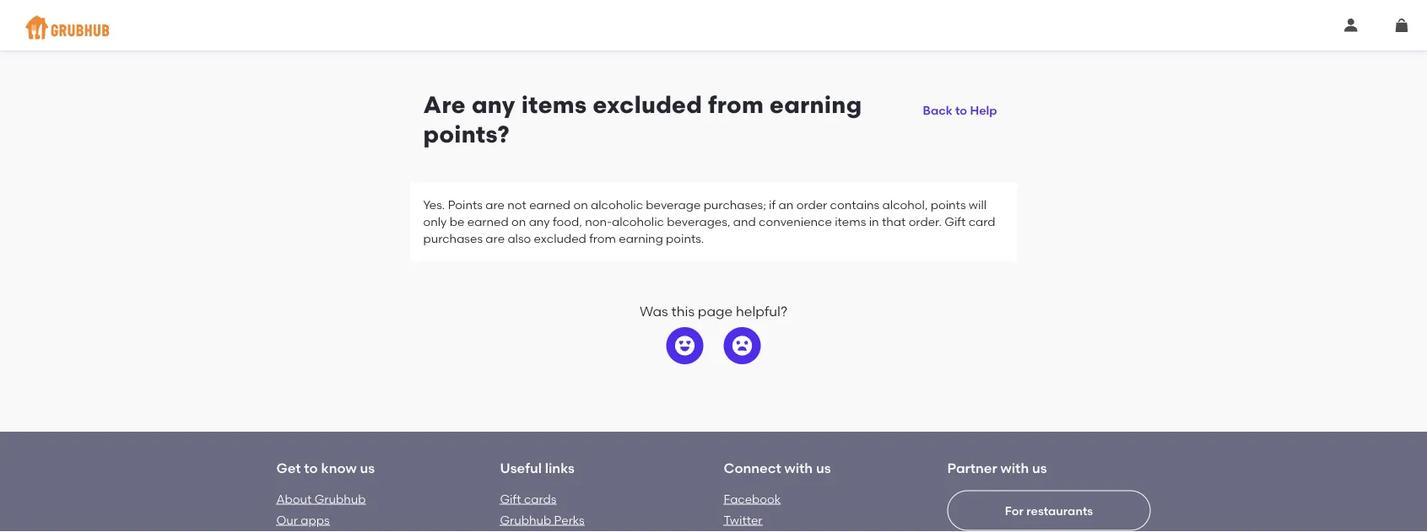 Task type: describe. For each thing, give the bounding box(es) containing it.
gift cards grubhub perks
[[500, 492, 585, 528]]

0 horizontal spatial on
[[511, 215, 526, 229]]

about grubhub link
[[276, 492, 366, 506]]

twitter
[[724, 513, 762, 528]]

1 are from the top
[[485, 197, 505, 212]]

are any items excluded from earning points?
[[423, 91, 862, 148]]

and
[[733, 215, 756, 229]]

connect with us
[[724, 460, 831, 477]]

an
[[779, 197, 794, 212]]

back to help link
[[916, 90, 1004, 121]]

card
[[969, 215, 995, 229]]

1 horizontal spatial on
[[573, 197, 588, 212]]

apps
[[301, 513, 330, 528]]

that
[[882, 215, 906, 229]]

for restaurants
[[1005, 504, 1093, 518]]

excluded inside are any items excluded from earning points?
[[593, 91, 702, 119]]

help
[[970, 103, 997, 118]]

page
[[698, 303, 733, 319]]

know
[[321, 460, 357, 477]]

from inside are any items excluded from earning points?
[[708, 91, 764, 119]]

get
[[276, 460, 301, 477]]

2 are from the top
[[486, 232, 505, 246]]

small image
[[1344, 19, 1358, 32]]

earning inside "yes. points are not earned on alcoholic beverage purchases; if an order contains alcohol, points will only be earned on any food, non-alcoholic beverages, and convenience items in that order. gift card purchases are also excluded from earning points."
[[619, 232, 663, 246]]

to for get
[[304, 460, 318, 477]]

connect
[[724, 460, 781, 477]]

back
[[923, 103, 952, 118]]

this
[[671, 303, 695, 319]]

gift inside gift cards grubhub perks
[[500, 492, 521, 506]]

yes.
[[423, 197, 445, 212]]

this page was not helpful image
[[732, 336, 752, 356]]

about
[[276, 492, 312, 506]]

1 vertical spatial earned
[[467, 215, 509, 229]]

our apps link
[[276, 513, 330, 528]]

facebook link
[[724, 492, 781, 506]]

non-
[[585, 215, 612, 229]]

useful
[[500, 460, 542, 477]]

purchases
[[423, 232, 483, 246]]

cards
[[524, 492, 556, 506]]

for
[[1005, 504, 1024, 518]]

this page was helpful image
[[675, 336, 695, 356]]

are
[[423, 91, 466, 119]]

convenience
[[759, 215, 832, 229]]

to for back
[[955, 103, 967, 118]]

with for partner
[[1001, 460, 1029, 477]]

us for connect with us
[[816, 460, 831, 477]]

any inside are any items excluded from earning points?
[[472, 91, 515, 119]]

excluded inside "yes. points are not earned on alcoholic beverage purchases; if an order contains alcohol, points will only be earned on any food, non-alcoholic beverages, and convenience items in that order. gift card purchases are also excluded from earning points."
[[534, 232, 586, 246]]

in
[[869, 215, 879, 229]]

beverage
[[646, 197, 701, 212]]

gift cards link
[[500, 492, 556, 506]]

1 horizontal spatial earned
[[529, 197, 571, 212]]

items inside are any items excluded from earning points?
[[521, 91, 587, 119]]

order
[[796, 197, 827, 212]]



Task type: vqa. For each thing, say whether or not it's contained in the screenshot.


Task type: locate. For each thing, give the bounding box(es) containing it.
0 vertical spatial items
[[521, 91, 587, 119]]

any up points?
[[472, 91, 515, 119]]

items
[[521, 91, 587, 119], [835, 215, 866, 229]]

1 vertical spatial alcoholic
[[612, 215, 664, 229]]

items inside "yes. points are not earned on alcoholic beverage purchases; if an order contains alcohol, points will only be earned on any food, non-alcoholic beverages, and convenience items in that order. gift card purchases are also excluded from earning points."
[[835, 215, 866, 229]]

0 vertical spatial gift
[[945, 215, 966, 229]]

0 vertical spatial excluded
[[593, 91, 702, 119]]

grubhub down gift cards link
[[500, 513, 551, 528]]

0 horizontal spatial grubhub
[[314, 492, 366, 506]]

0 vertical spatial earning
[[770, 91, 862, 119]]

grubhub perks link
[[500, 513, 585, 528]]

1 horizontal spatial earning
[[770, 91, 862, 119]]

0 horizontal spatial earned
[[467, 215, 509, 229]]

1 vertical spatial grubhub
[[500, 513, 551, 528]]

gift left cards in the left of the page
[[500, 492, 521, 506]]

0 horizontal spatial with
[[784, 460, 813, 477]]

excluded
[[593, 91, 702, 119], [534, 232, 586, 246]]

are left not
[[485, 197, 505, 212]]

be
[[450, 215, 464, 229]]

1 horizontal spatial from
[[708, 91, 764, 119]]

1 vertical spatial gift
[[500, 492, 521, 506]]

1 vertical spatial to
[[304, 460, 318, 477]]

1 horizontal spatial any
[[529, 215, 550, 229]]

partner
[[947, 460, 997, 477]]

1 vertical spatial earning
[[619, 232, 663, 246]]

with up for
[[1001, 460, 1029, 477]]

also
[[508, 232, 531, 246]]

2 with from the left
[[1001, 460, 1029, 477]]

facebook
[[724, 492, 781, 506]]

1 us from the left
[[360, 460, 375, 477]]

1 horizontal spatial us
[[816, 460, 831, 477]]

earning inside are any items excluded from earning points?
[[770, 91, 862, 119]]

if
[[769, 197, 776, 212]]

us right connect
[[816, 460, 831, 477]]

0 horizontal spatial gift
[[500, 492, 521, 506]]

earned
[[529, 197, 571, 212], [467, 215, 509, 229]]

us up for restaurants at bottom right
[[1032, 460, 1047, 477]]

small image
[[1395, 19, 1408, 32]]

to inside back to help "link"
[[955, 103, 967, 118]]

earned down points
[[467, 215, 509, 229]]

0 horizontal spatial earning
[[619, 232, 663, 246]]

1 horizontal spatial items
[[835, 215, 866, 229]]

on
[[573, 197, 588, 212], [511, 215, 526, 229]]

from
[[708, 91, 764, 119], [589, 232, 616, 246]]

1 horizontal spatial gift
[[945, 215, 966, 229]]

grubhub down know
[[314, 492, 366, 506]]

1 horizontal spatial excluded
[[593, 91, 702, 119]]

grubhub
[[314, 492, 366, 506], [500, 513, 551, 528]]

to
[[955, 103, 967, 118], [304, 460, 318, 477]]

us for partner with us
[[1032, 460, 1047, 477]]

0 vertical spatial earned
[[529, 197, 571, 212]]

useful links
[[500, 460, 575, 477]]

are
[[485, 197, 505, 212], [486, 232, 505, 246]]

points
[[448, 197, 483, 212]]

will
[[969, 197, 987, 212]]

restaurants
[[1026, 504, 1093, 518]]

1 horizontal spatial grubhub
[[500, 513, 551, 528]]

any
[[472, 91, 515, 119], [529, 215, 550, 229]]

alcohol,
[[882, 197, 928, 212]]

1 horizontal spatial with
[[1001, 460, 1029, 477]]

order.
[[909, 215, 942, 229]]

any inside "yes. points are not earned on alcoholic beverage purchases; if an order contains alcohol, points will only be earned on any food, non-alcoholic beverages, and convenience items in that order. gift card purchases are also excluded from earning points."
[[529, 215, 550, 229]]

food,
[[553, 215, 582, 229]]

to right get
[[304, 460, 318, 477]]

0 horizontal spatial excluded
[[534, 232, 586, 246]]

are left the also
[[486, 232, 505, 246]]

purchases;
[[704, 197, 766, 212]]

1 vertical spatial on
[[511, 215, 526, 229]]

earning
[[770, 91, 862, 119], [619, 232, 663, 246]]

was
[[640, 303, 668, 319]]

facebook twitter
[[724, 492, 781, 528]]

0 horizontal spatial any
[[472, 91, 515, 119]]

for restaurants link
[[947, 491, 1151, 533]]

grubhub logo image
[[25, 11, 110, 44]]

0 vertical spatial to
[[955, 103, 967, 118]]

any up the also
[[529, 215, 550, 229]]

on up the also
[[511, 215, 526, 229]]

1 vertical spatial any
[[529, 215, 550, 229]]

helpful?
[[736, 303, 787, 319]]

not
[[507, 197, 526, 212]]

only
[[423, 215, 447, 229]]

3 us from the left
[[1032, 460, 1047, 477]]

gift
[[945, 215, 966, 229], [500, 492, 521, 506]]

partner with us
[[947, 460, 1047, 477]]

2 horizontal spatial us
[[1032, 460, 1047, 477]]

0 horizontal spatial to
[[304, 460, 318, 477]]

twitter link
[[724, 513, 762, 528]]

earned up food,
[[529, 197, 571, 212]]

was this page helpful?
[[640, 303, 787, 319]]

alcoholic up non-
[[591, 197, 643, 212]]

us right know
[[360, 460, 375, 477]]

on up food,
[[573, 197, 588, 212]]

1 vertical spatial items
[[835, 215, 866, 229]]

0 horizontal spatial items
[[521, 91, 587, 119]]

grubhub inside gift cards grubhub perks
[[500, 513, 551, 528]]

back to help
[[923, 103, 997, 118]]

points?
[[423, 120, 510, 148]]

to left the help
[[955, 103, 967, 118]]

1 with from the left
[[784, 460, 813, 477]]

alcoholic down the beverage
[[612, 215, 664, 229]]

0 vertical spatial from
[[708, 91, 764, 119]]

gift down the points
[[945, 215, 966, 229]]

1 horizontal spatial to
[[955, 103, 967, 118]]

perks
[[554, 513, 585, 528]]

1 vertical spatial from
[[589, 232, 616, 246]]

0 vertical spatial any
[[472, 91, 515, 119]]

with
[[784, 460, 813, 477], [1001, 460, 1029, 477]]

links
[[545, 460, 575, 477]]

0 horizontal spatial from
[[589, 232, 616, 246]]

0 vertical spatial alcoholic
[[591, 197, 643, 212]]

0 vertical spatial on
[[573, 197, 588, 212]]

get to know us
[[276, 460, 375, 477]]

1 vertical spatial excluded
[[534, 232, 586, 246]]

with for connect
[[784, 460, 813, 477]]

from inside "yes. points are not earned on alcoholic beverage purchases; if an order contains alcohol, points will only be earned on any food, non-alcoholic beverages, and convenience items in that order. gift card purchases are also excluded from earning points."
[[589, 232, 616, 246]]

with right connect
[[784, 460, 813, 477]]

0 vertical spatial grubhub
[[314, 492, 366, 506]]

beverages,
[[667, 215, 730, 229]]

gift inside "yes. points are not earned on alcoholic beverage purchases; if an order contains alcohol, points will only be earned on any food, non-alcoholic beverages, and convenience items in that order. gift card purchases are also excluded from earning points."
[[945, 215, 966, 229]]

grubhub inside about grubhub our apps
[[314, 492, 366, 506]]

alcoholic
[[591, 197, 643, 212], [612, 215, 664, 229]]

0 horizontal spatial us
[[360, 460, 375, 477]]

our
[[276, 513, 298, 528]]

yes. points are not earned on alcoholic beverage purchases; if an order contains alcohol, points will only be earned on any food, non-alcoholic beverages, and convenience items in that order. gift card purchases are also excluded from earning points.
[[423, 197, 995, 246]]

1 vertical spatial are
[[486, 232, 505, 246]]

us
[[360, 460, 375, 477], [816, 460, 831, 477], [1032, 460, 1047, 477]]

0 vertical spatial are
[[485, 197, 505, 212]]

points.
[[666, 232, 704, 246]]

2 us from the left
[[816, 460, 831, 477]]

about grubhub our apps
[[276, 492, 366, 528]]

points
[[931, 197, 966, 212]]

contains
[[830, 197, 880, 212]]



